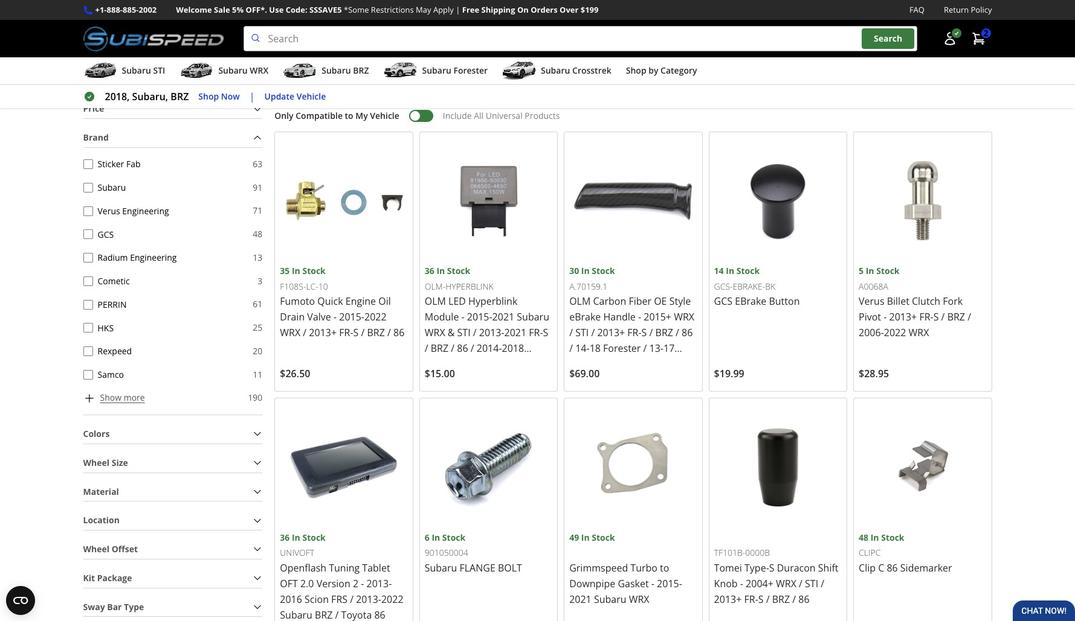 Task type: vqa. For each thing, say whether or not it's contained in the screenshot.


Task type: locate. For each thing, give the bounding box(es) containing it.
free
[[462, 4, 479, 15]]

show
[[100, 392, 122, 404]]

stock inside 30 in stock a.70159.1 olm carbon fiber oe style ebrake handle - 2015+ wrx / sti / 2013+ fr-s / brz / 86 / 14-18 forester / 13-17 crosstrek
[[592, 266, 615, 277]]

0 horizontal spatial 2
[[353, 578, 358, 591]]

all
[[474, 110, 484, 122]]

knob
[[714, 578, 738, 591]]

subaru up 2018
[[517, 311, 549, 324]]

engineering
[[122, 205, 169, 217], [130, 252, 177, 264]]

olm inside 36 in stock olm-hyperblink olm led hyperblink module - 2015-2021 subaru wrx & sti / 2013-2021 fr-s / brz / 86 / 2014-2018 forester / 2013-2017 crosstrek / 2012-2016 impreza / 2010-2014 outback
[[425, 295, 446, 308]]

products
[[525, 110, 560, 122]]

olm up ebrake
[[569, 295, 591, 308]]

63
[[253, 158, 263, 170]]

in inside 6 in stock 901050004 subaru flange bolt
[[432, 532, 440, 544]]

0 vertical spatial shop
[[626, 65, 647, 76]]

manifolds
[[577, 20, 613, 31]]

wrx down drain
[[280, 327, 301, 340]]

& left wings
[[366, 7, 372, 18]]

sway bar type button
[[83, 599, 263, 617]]

2 vertical spatial 2022
[[381, 593, 403, 607]]

2 button
[[966, 27, 992, 51]]

48 up 13
[[253, 228, 263, 240]]

in inside 30 in stock a.70159.1 olm carbon fiber oe style ebrake handle - 2015+ wrx / sti / 2013+ fr-s / brz / 86 / 14-18 forester / 13-17 crosstrek
[[581, 266, 590, 277]]

wheel left offset
[[83, 544, 109, 555]]

$15.00
[[425, 368, 455, 381]]

subispeed logo image
[[83, 26, 224, 51]]

outback
[[425, 405, 463, 418]]

2
[[984, 27, 989, 39], [353, 578, 358, 591]]

wrx inside grimmspeed turbo to downpipe gasket - 2015- 2021 subaru wrx
[[629, 593, 650, 607]]

& down module
[[448, 327, 455, 340]]

fr- inside "tomei type-s duracon shift knob - 2004+ wrx / sti / 2013+ fr-s / brz / 86"
[[744, 593, 758, 607]]

1 horizontal spatial shop
[[626, 65, 647, 76]]

1 vertical spatial crosstrek
[[569, 358, 612, 371]]

welcome sale 5% off*. use code: sssave5
[[176, 4, 342, 15]]

0 vertical spatial |
[[456, 4, 460, 15]]

Radium Engineering button
[[83, 253, 93, 263]]

1 olm from the left
[[425, 295, 446, 308]]

brz down fork
[[948, 311, 965, 324]]

0 vertical spatial verus
[[98, 205, 120, 217]]

86 inside "tomei type-s duracon shift knob - 2004+ wrx / sti / 2013+ fr-s / brz / 86"
[[799, 593, 810, 607]]

2015- down engine
[[339, 311, 364, 324]]

hyperblink
[[468, 295, 518, 308]]

0 vertical spatial 2
[[984, 27, 989, 39]]

vehicle right my
[[370, 110, 399, 122]]

wheel inside wheel offset dropdown button
[[83, 544, 109, 555]]

$28.95
[[859, 368, 889, 381]]

2021 down hyperblink
[[492, 311, 514, 324]]

in inside 36 in stock olm-hyperblink olm led hyperblink module - 2015-2021 subaru wrx & sti / 2013-2021 fr-s / brz / 86 / 2014-2018 forester / 2013-2017 crosstrek / 2012-2016 impreza / 2010-2014 outback
[[437, 266, 445, 277]]

0 horizontal spatial to
[[345, 110, 353, 122]]

vehicle
[[297, 91, 326, 102], [370, 110, 399, 122]]

shop inside dropdown button
[[626, 65, 647, 76]]

stock up ebrake-
[[737, 266, 760, 277]]

oil
[[378, 295, 391, 308]]

gcs down 'gcs-'
[[714, 295, 733, 308]]

86 inside 30 in stock a.70159.1 olm carbon fiber oe style ebrake handle - 2015+ wrx / sti / 2013+ fr-s / brz / 86 / 14-18 forester / 13-17 crosstrek
[[682, 327, 693, 340]]

subaru up results at the top of the page
[[322, 65, 351, 76]]

0 vertical spatial 36
[[425, 266, 434, 277]]

| right now
[[249, 90, 255, 103]]

0 horizontal spatial verus
[[98, 205, 120, 217]]

engineering right radium
[[130, 252, 177, 264]]

1 vertical spatial 48
[[859, 532, 869, 544]]

HKS button
[[83, 324, 93, 333]]

sti inside 36 in stock olm-hyperblink olm led hyperblink module - 2015-2021 subaru wrx & sti / 2013-2021 fr-s / brz / 86 / 2014-2018 forester / 2013-2017 crosstrek / 2012-2016 impreza / 2010-2014 outback
[[457, 327, 471, 340]]

2015- inside grimmspeed turbo to downpipe gasket - 2015- 2021 subaru wrx
[[657, 578, 682, 591]]

in right 6
[[432, 532, 440, 544]]

1 vertical spatial shop
[[198, 91, 219, 102]]

in inside "14 in stock gcs-ebrake-bk gcs ebrake button"
[[726, 266, 734, 277]]

2016 down oft
[[280, 593, 302, 607]]

price
[[83, 103, 104, 114]]

+1-888-885-2002
[[95, 4, 157, 15]]

36 up olm-
[[425, 266, 434, 277]]

0 horizontal spatial &
[[366, 7, 372, 18]]

1 wheel from the top
[[83, 457, 109, 469]]

in up univoft
[[292, 532, 300, 544]]

in right 49
[[581, 532, 590, 544]]

subaru flange bolt image
[[425, 404, 553, 532]]

wrx inside 36 in stock olm-hyperblink olm led hyperblink module - 2015-2021 subaru wrx & sti / 2013-2021 fr-s / brz / 86 / 2014-2018 forester / 2013-2017 crosstrek / 2012-2016 impreza / 2010-2014 outback
[[425, 327, 445, 340]]

1 horizontal spatial 36
[[425, 266, 434, 277]]

subaru down 901050004
[[425, 562, 457, 575]]

stock
[[302, 266, 326, 277], [447, 266, 470, 277], [592, 266, 615, 277], [737, 266, 760, 277], [877, 266, 900, 277], [302, 532, 326, 544], [442, 532, 466, 544], [592, 532, 615, 544], [881, 532, 905, 544]]

2013+ down the billet
[[889, 311, 917, 324]]

sti inside subaru sti dropdown button
[[153, 65, 165, 76]]

0 vertical spatial forester
[[454, 65, 488, 76]]

1 vertical spatial vehicle
[[370, 110, 399, 122]]

1 vertical spatial &
[[448, 327, 455, 340]]

in inside 36 in stock univoft openflash tuning tablet oft 2.0 version 2 - 2013- 2016 scion frs / 2013-2022 subaru brz / toyota 86
[[292, 532, 300, 544]]

in right 14
[[726, 266, 734, 277]]

material button
[[83, 483, 263, 502]]

wrx up update
[[250, 65, 269, 76]]

bolt
[[498, 562, 522, 575]]

0 horizontal spatial vehicle
[[297, 91, 326, 102]]

results
[[296, 84, 325, 96]]

- down tablet at left
[[361, 578, 364, 591]]

in right 5 in the right of the page
[[866, 266, 874, 277]]

olm led hyperblink module - 2015-2021 subaru wrx & sti / 2013-2021 fr-s / brz / 86 / 2014-2018 forester / 2013-2017 crosstrek / 2012-2016 impreza / 2010-2014 outback image
[[425, 137, 553, 265]]

brz inside 'dropdown button'
[[353, 65, 369, 76]]

headers
[[587, 7, 618, 18]]

shift
[[818, 562, 839, 575]]

2022 down the billet
[[884, 327, 906, 340]]

48 inside 48 in stock clipc clip c 86 sidemarker
[[859, 532, 869, 544]]

2 inside button
[[984, 27, 989, 39]]

a subaru brz thumbnail image image
[[283, 62, 317, 80]]

14
[[714, 266, 724, 277]]

in for button
[[726, 266, 734, 277]]

stock for engine
[[302, 266, 326, 277]]

brz up the 17
[[656, 327, 673, 340]]

2013+ inside '5 in stock a0068a verus billet clutch fork pivot - 2013+ fr-s / brz / 2006-2022 wrx'
[[889, 311, 917, 324]]

exhaust headers and manifolds
[[556, 7, 635, 31]]

1 vertical spatial 2
[[353, 578, 358, 591]]

to left my
[[345, 110, 353, 122]]

- right pivot
[[884, 311, 887, 324]]

carbon
[[593, 295, 626, 308]]

crosstrek inside dropdown button
[[572, 65, 612, 76]]

- inside "tomei type-s duracon shift knob - 2004+ wrx / sti / 2013+ fr-s / brz / 86"
[[740, 578, 743, 591]]

location
[[83, 515, 120, 527]]

colors button
[[83, 426, 263, 444]]

190
[[248, 392, 263, 404]]

olm carbon fiber oe style ebrake handle - 2015+ wrx / sti / 2013+ fr-s / brz / 86 / 14-18 forester / 13-17 crosstrek image
[[569, 137, 697, 265]]

sti up "subaru,"
[[153, 65, 165, 76]]

5 in stock a0068a verus billet clutch fork pivot - 2013+ fr-s / brz / 2006-2022 wrx
[[859, 266, 971, 340]]

vehicle up compatible
[[297, 91, 326, 102]]

0 horizontal spatial 48
[[253, 228, 263, 240]]

0 horizontal spatial 2016
[[280, 593, 302, 607]]

gcs ebrake button image
[[714, 137, 842, 265]]

1 horizontal spatial 2
[[984, 27, 989, 39]]

2022 inside '5 in stock a0068a verus billet clutch fork pivot - 2013+ fr-s / brz / 2006-2022 wrx'
[[884, 327, 906, 340]]

stock for style
[[592, 266, 615, 277]]

to for compatible
[[345, 110, 353, 122]]

module
[[425, 311, 459, 324]]

more
[[124, 392, 145, 404]]

2 vertical spatial forester
[[425, 358, 462, 371]]

Rexpeed button
[[83, 347, 93, 357]]

2018,
[[105, 90, 130, 103]]

901050004
[[425, 548, 468, 559]]

in right 30
[[581, 266, 590, 277]]

2 down the policy
[[984, 27, 989, 39]]

tomei type-s duracon shift knob - 2004+ wrx / sti / 2013+ fr-s / brz / 86
[[714, 562, 839, 607]]

2013+ inside "tomei type-s duracon shift knob - 2004+ wrx / sti / 2013+ fr-s / brz / 86"
[[714, 593, 742, 607]]

2 vertical spatial crosstrek
[[425, 374, 468, 387]]

in right '35'
[[292, 266, 300, 277]]

- right valve
[[334, 311, 337, 324]]

clip c 86 sidemarker image
[[859, 404, 987, 532]]

1 horizontal spatial 2016
[[502, 374, 524, 387]]

2 down tuning
[[353, 578, 358, 591]]

36 for openflash
[[280, 532, 290, 544]]

sti down duracon
[[805, 578, 818, 591]]

2022 down oil
[[364, 311, 387, 324]]

0 horizontal spatial |
[[249, 90, 255, 103]]

2 olm from the left
[[569, 295, 591, 308]]

- down fiber
[[638, 311, 641, 324]]

stock inside 36 in stock univoft openflash tuning tablet oft 2.0 version 2 - 2013- 2016 scion frs / 2013-2022 subaru brz / toyota 86
[[302, 532, 326, 544]]

2004+
[[746, 578, 774, 591]]

engineering for radium engineering
[[130, 252, 177, 264]]

2013+ down handle
[[597, 327, 625, 340]]

duracon
[[777, 562, 816, 575]]

13-
[[649, 342, 664, 356]]

wrx inside '5 in stock a0068a verus billet clutch fork pivot - 2013+ fr-s / brz / 2006-2022 wrx'
[[909, 327, 929, 340]]

wrx down style
[[674, 311, 695, 324]]

forester inside 30 in stock a.70159.1 olm carbon fiber oe style ebrake handle - 2015+ wrx / sti / 2013+ fr-s / brz / 86 / 14-18 forester / 13-17 crosstrek
[[603, 342, 641, 356]]

gcs right gcs button at left
[[98, 229, 114, 240]]

+1-888-885-2002 link
[[95, 4, 157, 16]]

tomei type-s duracon shift knob - 2004+ wrx / sti / 2013+ fr-s / brz / 86 image
[[714, 404, 842, 532]]

bar
[[107, 602, 122, 613]]

to inside grimmspeed turbo to downpipe gasket - 2015- 2021 subaru wrx
[[660, 562, 669, 575]]

36 up univoft
[[280, 532, 290, 544]]

forester right 18
[[603, 342, 641, 356]]

olm-
[[425, 281, 446, 292]]

verus right verus engineering button
[[98, 205, 120, 217]]

wrx down the clutch
[[909, 327, 929, 340]]

crosstrek down search input field
[[572, 65, 612, 76]]

2022 inside '35 in stock f108s-lc-10 fumoto quick engine oil drain valve - 2015-2022 wrx / 2013+ fr-s / brz / 86'
[[364, 311, 387, 324]]

1 vertical spatial verus
[[859, 295, 885, 308]]

in for 2.0
[[292, 532, 300, 544]]

1 vertical spatial wheel
[[83, 544, 109, 555]]

5
[[859, 266, 864, 277]]

to for turbo
[[660, 562, 669, 575]]

stock up 'a0068a'
[[877, 266, 900, 277]]

fr- inside '5 in stock a0068a verus billet clutch fork pivot - 2013+ fr-s / brz / 2006-2022 wrx'
[[920, 311, 934, 324]]

1 vertical spatial 2021
[[504, 327, 527, 340]]

25
[[253, 322, 263, 334]]

brz down scion
[[315, 609, 333, 622]]

drain
[[280, 311, 305, 324]]

open widget image
[[6, 587, 35, 616]]

1 horizontal spatial vehicle
[[370, 110, 399, 122]]

0 vertical spatial vehicle
[[297, 91, 326, 102]]

in
[[292, 266, 300, 277], [437, 266, 445, 277], [581, 266, 590, 277], [726, 266, 734, 277], [866, 266, 874, 277], [292, 532, 300, 544], [432, 532, 440, 544], [581, 532, 590, 544], [871, 532, 879, 544]]

engineering up radium engineering
[[122, 205, 169, 217]]

1 vertical spatial 2022
[[884, 327, 906, 340]]

2 horizontal spatial 2015-
[[657, 578, 682, 591]]

2022 down tablet at left
[[381, 593, 403, 607]]

$69.00
[[569, 368, 600, 381]]

wrx down duracon
[[776, 578, 797, 591]]

0 vertical spatial 2016
[[502, 374, 524, 387]]

48 for 48 in stock clipc clip c 86 sidemarker
[[859, 532, 869, 544]]

0 vertical spatial engineering
[[122, 205, 169, 217]]

- inside '35 in stock f108s-lc-10 fumoto quick engine oil drain valve - 2015-2022 wrx / 2013+ fr-s / brz / 86'
[[334, 311, 337, 324]]

36 for hyperblink
[[425, 266, 434, 277]]

0 horizontal spatial shop
[[198, 91, 219, 102]]

wheel inside wheel size dropdown button
[[83, 457, 109, 469]]

exhaust
[[556, 7, 585, 18]]

0 horizontal spatial 36
[[280, 532, 290, 544]]

2 vertical spatial 2021
[[569, 593, 592, 607]]

1 horizontal spatial olm
[[569, 295, 591, 308]]

compatible
[[296, 110, 343, 122]]

Samco button
[[83, 370, 93, 380]]

stock up 'a.70159.1'
[[592, 266, 615, 277]]

fumoto quick engine oil drain valve - 2015-2022 wrx / 2013+ fr-s / brz / 86 image
[[280, 137, 408, 265]]

to right turbo
[[660, 562, 669, 575]]

material
[[83, 486, 119, 498]]

2013+ down knob
[[714, 593, 742, 607]]

my
[[356, 110, 368, 122]]

package
[[97, 573, 132, 584]]

86 inside 36 in stock olm-hyperblink olm led hyperblink module - 2015-2021 subaru wrx & sti / 2013-2021 fr-s / brz / 86 / 2014-2018 forester / 2013-2017 crosstrek / 2012-2016 impreza / 2010-2014 outback
[[457, 342, 468, 356]]

1 vertical spatial to
[[660, 562, 669, 575]]

48 up clipc
[[859, 532, 869, 544]]

led
[[449, 295, 466, 308]]

2015+
[[644, 311, 672, 324]]

lc-
[[306, 281, 318, 292]]

30
[[569, 266, 579, 277]]

1 horizontal spatial verus
[[859, 295, 885, 308]]

1 vertical spatial forester
[[603, 342, 641, 356]]

$19.99
[[714, 368, 745, 381]]

stock inside 48 in stock clipc clip c 86 sidemarker
[[881, 532, 905, 544]]

turbos button
[[83, 0, 188, 32]]

2013- up the 2012-
[[471, 358, 496, 371]]

2018
[[502, 342, 524, 356]]

0 vertical spatial wheel
[[83, 457, 109, 469]]

sticker fab
[[98, 159, 141, 170]]

2017
[[496, 358, 518, 371]]

subaru down scion
[[280, 609, 312, 622]]

Verus Engineering button
[[83, 206, 93, 216]]

1 horizontal spatial 48
[[859, 532, 869, 544]]

wheel left size
[[83, 457, 109, 469]]

36 inside 36 in stock univoft openflash tuning tablet oft 2.0 version 2 - 2013- 2016 scion frs / 2013-2022 subaru brz / toyota 86
[[280, 532, 290, 544]]

stock for button
[[737, 266, 760, 277]]

1 horizontal spatial 2015-
[[467, 311, 492, 324]]

in for style
[[581, 266, 590, 277]]

quick
[[318, 295, 343, 308]]

0 vertical spatial to
[[345, 110, 353, 122]]

hks
[[98, 323, 114, 334]]

fr-
[[920, 311, 934, 324], [339, 327, 353, 340], [529, 327, 543, 340], [628, 327, 642, 340], [744, 593, 758, 607]]

2 wheel from the top
[[83, 544, 109, 555]]

faq link
[[910, 4, 925, 16]]

sti down module
[[457, 327, 471, 340]]

1 horizontal spatial gcs
[[714, 295, 733, 308]]

0 vertical spatial 48
[[253, 228, 263, 240]]

2016 down 2017
[[502, 374, 524, 387]]

wheel size
[[83, 457, 128, 469]]

1 vertical spatial engineering
[[130, 252, 177, 264]]

2013- down tablet at left
[[367, 578, 392, 591]]

verus down 'a0068a'
[[859, 295, 885, 308]]

stock inside "14 in stock gcs-ebrake-bk gcs ebrake button"
[[737, 266, 760, 277]]

brz down oil
[[367, 327, 385, 340]]

20
[[253, 346, 263, 357]]

stock up hyperblink
[[447, 266, 470, 277]]

0 vertical spatial &
[[366, 7, 372, 18]]

2015- inside 36 in stock olm-hyperblink olm led hyperblink module - 2015-2021 subaru wrx & sti / 2013-2021 fr-s / brz / 86 / 2014-2018 forester / 2013-2017 crosstrek / 2012-2016 impreza / 2010-2014 outback
[[467, 311, 492, 324]]

0 horizontal spatial gcs
[[98, 229, 114, 240]]

forester up impreza on the bottom left
[[425, 358, 462, 371]]

subaru down downpipe
[[594, 593, 627, 607]]

wrx down gasket
[[629, 593, 650, 607]]

stock up c
[[881, 532, 905, 544]]

- down turbo
[[651, 578, 655, 591]]

0 vertical spatial gcs
[[98, 229, 114, 240]]

subaru inside 'dropdown button'
[[322, 65, 351, 76]]

stock up lc-
[[302, 266, 326, 277]]

0 horizontal spatial olm
[[425, 295, 446, 308]]

crosstrek up impreza on the bottom left
[[425, 374, 468, 387]]

0 vertical spatial crosstrek
[[572, 65, 612, 76]]

1 vertical spatial gcs
[[714, 295, 733, 308]]

stock up 901050004
[[442, 532, 466, 544]]

in inside '5 in stock a0068a verus billet clutch fork pivot - 2013+ fr-s / brz / 2006-2022 wrx'
[[866, 266, 874, 277]]

crosstrek down 18
[[569, 358, 612, 371]]

&
[[366, 7, 372, 18], [448, 327, 455, 340]]

brz up $15.00
[[431, 342, 449, 356]]

type-
[[745, 562, 769, 575]]

subaru crosstrek button
[[502, 60, 612, 84]]

2013+ inside 30 in stock a.70159.1 olm carbon fiber oe style ebrake handle - 2015+ wrx / sti / 2013+ fr-s / brz / 86 / 14-18 forester / 13-17 crosstrek
[[597, 327, 625, 340]]

- right knob
[[740, 578, 743, 591]]

subaru up the 2018, subaru, brz
[[122, 65, 151, 76]]

shop left 'by'
[[626, 65, 647, 76]]

- inside grimmspeed turbo to downpipe gasket - 2015- 2021 subaru wrx
[[651, 578, 655, 591]]

sti
[[153, 65, 165, 76], [457, 327, 471, 340], [576, 327, 589, 340], [805, 578, 818, 591]]

forester up all
[[454, 65, 488, 76]]

wrx inside dropdown button
[[250, 65, 269, 76]]

stock inside 36 in stock olm-hyperblink olm led hyperblink module - 2015-2021 subaru wrx & sti / 2013-2021 fr-s / brz / 86 / 2014-2018 forester / 2013-2017 crosstrek / 2012-2016 impreza / 2010-2014 outback
[[447, 266, 470, 277]]

2021 up 2018
[[504, 327, 527, 340]]

0 horizontal spatial 2015-
[[339, 311, 364, 324]]

olm down olm-
[[425, 295, 446, 308]]

1 horizontal spatial &
[[448, 327, 455, 340]]

brz left a subaru forester thumbnail image
[[353, 65, 369, 76]]

shop left now
[[198, 91, 219, 102]]

1 horizontal spatial |
[[456, 4, 460, 15]]

stock up univoft
[[302, 532, 326, 544]]

in inside '35 in stock f108s-lc-10 fumoto quick engine oil drain valve - 2015-2022 wrx / 2013+ fr-s / brz / 86'
[[292, 266, 300, 277]]

wrx down module
[[425, 327, 445, 340]]

| left "free"
[[456, 4, 460, 15]]

2022 inside 36 in stock univoft openflash tuning tablet oft 2.0 version 2 - 2013- 2016 scion frs / 2013-2022 subaru brz / toyota 86
[[381, 593, 403, 607]]

brz inside 36 in stock olm-hyperblink olm led hyperblink module - 2015-2021 subaru wrx & sti / 2013-2021 fr-s / brz / 86 / 2014-2018 forester / 2013-2017 crosstrek / 2012-2016 impreza / 2010-2014 outback
[[431, 342, 449, 356]]

1 horizontal spatial to
[[660, 562, 669, 575]]

2021 down downpipe
[[569, 593, 592, 607]]

olm inside 30 in stock a.70159.1 olm carbon fiber oe style ebrake handle - 2015+ wrx / sti / 2013+ fr-s / brz / 86 / 14-18 forester / 13-17 crosstrek
[[569, 295, 591, 308]]

49 in stock
[[569, 532, 615, 544]]

49
[[569, 532, 579, 544]]

2012-
[[476, 374, 502, 387]]

2013+ down valve
[[309, 327, 337, 340]]

brz inside 30 in stock a.70159.1 olm carbon fiber oe style ebrake handle - 2015+ wrx / sti / 2013+ fr-s / brz / 86 / 14-18 forester / 13-17 crosstrek
[[656, 327, 673, 340]]

Cometic button
[[83, 277, 93, 286]]

6 in stock 901050004 subaru flange bolt
[[425, 532, 522, 575]]

1 vertical spatial 36
[[280, 532, 290, 544]]

in up clipc
[[871, 532, 879, 544]]

1 vertical spatial 2016
[[280, 593, 302, 607]]

36 inside 36 in stock olm-hyperblink olm led hyperblink module - 2015-2021 subaru wrx & sti / 2013-2021 fr-s / brz / 86 / 2014-2018 forester / 2013-2017 crosstrek / 2012-2016 impreza / 2010-2014 outback
[[425, 266, 434, 277]]

brz down 2004+
[[772, 593, 790, 607]]

stock inside '5 in stock a0068a verus billet clutch fork pivot - 2013+ fr-s / brz / 2006-2022 wrx'
[[877, 266, 900, 277]]

- down led
[[462, 311, 465, 324]]

turbos image
[[84, 0, 188, 3]]

0 vertical spatial 2022
[[364, 311, 387, 324]]

wheel for wheel offset
[[83, 544, 109, 555]]

2015- down hyperblink
[[467, 311, 492, 324]]

2015-
[[339, 311, 364, 324], [467, 311, 492, 324], [657, 578, 682, 591]]

stock inside '35 in stock f108s-lc-10 fumoto quick engine oil drain valve - 2015-2022 wrx / 2013+ fr-s / brz / 86'
[[302, 266, 326, 277]]

fumoto
[[280, 295, 315, 308]]

on
[[517, 4, 529, 15]]

clip
[[859, 562, 876, 575]]



Task type: describe. For each thing, give the bounding box(es) containing it.
2 inside 36 in stock univoft openflash tuning tablet oft 2.0 version 2 - 2013- 2016 scion frs / 2013-2022 subaru brz / toyota 86
[[353, 578, 358, 591]]

tomei
[[714, 562, 742, 575]]

show more button
[[83, 392, 145, 406]]

2013- up 2014-
[[479, 327, 504, 340]]

Sticker Fab button
[[83, 160, 93, 169]]

verus inside '5 in stock a0068a verus billet clutch fork pivot - 2013+ fr-s / brz / 2006-2022 wrx'
[[859, 295, 885, 308]]

crosstrek inside 36 in stock olm-hyperblink olm led hyperblink module - 2015-2021 subaru wrx & sti / 2013-2021 fr-s / brz / 86 / 2014-2018 forester / 2013-2017 crosstrek / 2012-2016 impreza / 2010-2014 outback
[[425, 374, 468, 387]]

subaru crosstrek
[[541, 65, 612, 76]]

- inside 36 in stock univoft openflash tuning tablet oft 2.0 version 2 - 2013- 2016 scion frs / 2013-2022 subaru brz / toyota 86
[[361, 578, 364, 591]]

86 inside '35 in stock f108s-lc-10 fumoto quick engine oil drain valve - 2015-2022 wrx / 2013+ fr-s / brz / 86'
[[394, 327, 405, 340]]

14-
[[576, 342, 590, 356]]

& inside 36 in stock olm-hyperblink olm led hyperblink module - 2015-2021 subaru wrx & sti / 2013-2021 fr-s / brz / 86 / 2014-2018 forester / 2013-2017 crosstrek / 2012-2016 impreza / 2010-2014 outback
[[448, 327, 455, 340]]

tuning
[[329, 562, 360, 575]]

openflash tuning tablet oft 2.0 version 2 - 2013-2016 scion frs / 2013-2022 subaru brz / toyota 86 image
[[280, 404, 408, 532]]

1 vertical spatial |
[[249, 90, 255, 103]]

verus billet clutch fork pivot - 2013+ fr-s / brz / 2006-2022 wrx image
[[859, 137, 987, 265]]

2015- inside '35 in stock f108s-lc-10 fumoto quick engine oil drain valve - 2015-2022 wrx / 2013+ fr-s / brz / 86'
[[339, 311, 364, 324]]

stock right 49
[[592, 532, 615, 544]]

may
[[416, 4, 431, 15]]

86 inside 48 in stock clipc clip c 86 sidemarker
[[887, 562, 898, 575]]

*some restrictions may apply | free shipping on orders over $199
[[344, 4, 599, 15]]

& inside button
[[366, 7, 372, 18]]

price button
[[83, 100, 263, 118]]

48 for 48
[[253, 228, 263, 240]]

subaru up now
[[218, 65, 248, 76]]

shop for shop now
[[198, 91, 219, 102]]

wrx inside 30 in stock a.70159.1 olm carbon fiber oe style ebrake handle - 2015+ wrx / sti / 2013+ fr-s / brz / 86 / 14-18 forester / 13-17 crosstrek
[[674, 311, 695, 324]]

a subaru forester thumbnail image image
[[383, 62, 417, 80]]

2016 inside 36 in stock univoft openflash tuning tablet oft 2.0 version 2 - 2013- 2016 scion frs / 2013-2022 subaru brz / toyota 86
[[280, 593, 302, 607]]

885-
[[123, 4, 139, 15]]

vehicle inside the update vehicle button
[[297, 91, 326, 102]]

front
[[462, 7, 482, 18]]

in for module
[[437, 266, 445, 277]]

fuel injectors button
[[198, 0, 303, 32]]

subaru wrx button
[[180, 60, 269, 84]]

*some
[[344, 4, 369, 15]]

stock for pivot
[[877, 266, 900, 277]]

a subaru sti thumbnail image image
[[83, 62, 117, 80]]

0 vertical spatial 2021
[[492, 311, 514, 324]]

version
[[317, 578, 350, 591]]

valve
[[307, 311, 331, 324]]

14 in stock gcs-ebrake-bk gcs ebrake button
[[714, 266, 800, 308]]

return policy link
[[944, 4, 992, 16]]

brz inside '5 in stock a0068a verus billet clutch fork pivot - 2013+ fr-s / brz / 2006-2022 wrx'
[[948, 311, 965, 324]]

location button
[[83, 512, 263, 531]]

orders
[[531, 4, 558, 15]]

5%
[[232, 4, 244, 15]]

in inside 48 in stock clipc clip c 86 sidemarker
[[871, 532, 879, 544]]

2006-
[[859, 327, 884, 340]]

48 in stock clipc clip c 86 sidemarker
[[859, 532, 952, 575]]

a0068a
[[859, 281, 888, 292]]

GCS button
[[83, 230, 93, 240]]

wheel for wheel size
[[83, 457, 109, 469]]

crosstrek inside 30 in stock a.70159.1 olm carbon fiber oe style ebrake handle - 2015+ wrx / sti / 2013+ fr-s / brz / 86 / 14-18 forester / 13-17 crosstrek
[[569, 358, 612, 371]]

+1-
[[95, 4, 107, 15]]

engine
[[346, 295, 376, 308]]

fr- inside 30 in stock a.70159.1 olm carbon fiber oe style ebrake handle - 2015+ wrx / sti / 2013+ fr-s / brz / 86 / 14-18 forester / 13-17 crosstrek
[[628, 327, 642, 340]]

size
[[112, 457, 128, 469]]

exhaust headers and manifolds button
[[542, 0, 648, 32]]

sway bar type
[[83, 602, 144, 613]]

search button
[[862, 29, 915, 49]]

wrx inside "tomei type-s duracon shift knob - 2004+ wrx / sti / 2013+ fr-s / brz / 86"
[[776, 578, 797, 591]]

wrx inside '35 in stock f108s-lc-10 fumoto quick engine oil drain valve - 2015-2022 wrx / 2013+ fr-s / brz / 86'
[[280, 327, 301, 340]]

a subaru wrx thumbnail image image
[[180, 62, 214, 80]]

brz right "subaru,"
[[171, 90, 189, 103]]

brz inside "tomei type-s duracon shift knob - 2004+ wrx / sti / 2013+ fr-s / brz / 86"
[[772, 593, 790, 607]]

faq
[[910, 4, 925, 15]]

shop now link
[[198, 90, 240, 104]]

ebrake-
[[733, 281, 765, 292]]

off*.
[[246, 4, 267, 15]]

billet
[[887, 295, 910, 308]]

PERRIN button
[[83, 300, 93, 310]]

s inside '5 in stock a0068a verus billet clutch fork pivot - 2013+ fr-s / brz / 2006-2022 wrx'
[[934, 311, 939, 324]]

sort by:
[[866, 84, 898, 96]]

forester inside dropdown button
[[454, 65, 488, 76]]

a.70159.1
[[569, 281, 608, 292]]

subaru inside 6 in stock 901050004 subaru flange bolt
[[425, 562, 457, 575]]

sti inside 30 in stock a.70159.1 olm carbon fiber oe style ebrake handle - 2015+ wrx / sti / 2013+ fr-s / brz / 86 / 14-18 forester / 13-17 crosstrek
[[576, 327, 589, 340]]

type
[[124, 602, 144, 613]]

stock for 2.0
[[302, 532, 326, 544]]

1887
[[275, 84, 294, 96]]

11
[[253, 369, 263, 380]]

sway
[[83, 602, 105, 613]]

fork
[[943, 295, 963, 308]]

impreza
[[425, 389, 462, 403]]

3
[[258, 275, 263, 287]]

shop for shop by category
[[626, 65, 647, 76]]

univoft
[[280, 548, 314, 559]]

c
[[878, 562, 884, 575]]

subaru inside 36 in stock univoft openflash tuning tablet oft 2.0 version 2 - 2013- 2016 scion frs / 2013-2022 subaru brz / toyota 86
[[280, 609, 312, 622]]

- inside 36 in stock olm-hyperblink olm led hyperblink module - 2015-2021 subaru wrx & sti / 2013-2021 fr-s / brz / 86 / 2014-2018 forester / 2013-2017 crosstrek / 2012-2016 impreza / 2010-2014 outback
[[462, 311, 465, 324]]

- inside 30 in stock a.70159.1 olm carbon fiber oe style ebrake handle - 2015+ wrx / sti / 2013+ fr-s / brz / 86 / 14-18 forester / 13-17 crosstrek
[[638, 311, 641, 324]]

s inside 30 in stock a.70159.1 olm carbon fiber oe style ebrake handle - 2015+ wrx / sti / 2013+ fr-s / brz / 86 / 14-18 forester / 13-17 crosstrek
[[642, 327, 647, 340]]

universal
[[486, 110, 523, 122]]

subaru inside grimmspeed turbo to downpipe gasket - 2015- 2021 subaru wrx
[[594, 593, 627, 607]]

style
[[670, 295, 691, 308]]

s inside '35 in stock f108s-lc-10 fumoto quick engine oil drain valve - 2015-2022 wrx / 2013+ fr-s / brz / 86'
[[353, 327, 359, 340]]

intercoolers button
[[887, 0, 992, 32]]

18
[[590, 342, 601, 356]]

subaru sti
[[122, 65, 165, 76]]

by
[[649, 65, 659, 76]]

2016 inside 36 in stock olm-hyperblink olm led hyperblink module - 2015-2021 subaru wrx & sti / 2013-2021 fr-s / brz / 86 / 2014-2018 forester / 2013-2017 crosstrek / 2012-2016 impreza / 2010-2014 outback
[[502, 374, 524, 387]]

turbos
[[123, 7, 149, 18]]

grimmspeed turbo to downpipe gasket - 2015-2021 subaru wrx image
[[569, 404, 697, 532]]

handle
[[604, 311, 636, 324]]

$199
[[581, 4, 599, 15]]

subaru right a subaru crosstrek thumbnail image
[[541, 65, 570, 76]]

toyota
[[341, 609, 372, 622]]

2021 inside grimmspeed turbo to downpipe gasket - 2015- 2021 subaru wrx
[[569, 593, 592, 607]]

fab
[[126, 159, 141, 170]]

code:
[[286, 4, 307, 15]]

in for engine
[[292, 266, 300, 277]]

spoilers & wings
[[334, 7, 396, 18]]

brz inside 36 in stock univoft openflash tuning tablet oft 2.0 version 2 - 2013- 2016 scion frs / 2013-2022 subaru brz / toyota 86
[[315, 609, 333, 622]]

forester inside 36 in stock olm-hyperblink olm led hyperblink module - 2015-2021 subaru wrx & sti / 2013-2021 fr-s / brz / 86 / 2014-2018 forester / 2013-2017 crosstrek / 2012-2016 impreza / 2010-2014 outback
[[425, 358, 462, 371]]

only
[[275, 110, 294, 122]]

search input field
[[243, 26, 917, 51]]

subaru right a subaru forester thumbnail image
[[422, 65, 451, 76]]

stock for module
[[447, 266, 470, 277]]

s inside 36 in stock olm-hyperblink olm led hyperblink module - 2015-2021 subaru wrx & sti / 2013-2021 fr-s / brz / 86 / 2014-2018 forester / 2013-2017 crosstrek / 2012-2016 impreza / 2010-2014 outback
[[543, 327, 548, 340]]

subaru,
[[132, 90, 168, 103]]

61
[[253, 299, 263, 310]]

gasket
[[618, 578, 649, 591]]

tablet
[[362, 562, 390, 575]]

stock inside 6 in stock 901050004 subaru flange bolt
[[442, 532, 466, 544]]

rexpeed
[[98, 346, 132, 357]]

Subaru button
[[83, 183, 93, 193]]

subaru brz button
[[283, 60, 369, 84]]

fr- inside 36 in stock olm-hyperblink olm led hyperblink module - 2015-2021 subaru wrx & sti / 2013-2021 fr-s / brz / 86 / 2014-2018 forester / 2013-2017 crosstrek / 2012-2016 impreza / 2010-2014 outback
[[529, 327, 543, 340]]

86 inside 36 in stock univoft openflash tuning tablet oft 2.0 version 2 - 2013- 2016 scion frs / 2013-2022 subaru brz / toyota 86
[[374, 609, 385, 622]]

button image
[[943, 32, 957, 46]]

offset
[[112, 544, 138, 555]]

fr- inside '35 in stock f108s-lc-10 fumoto quick engine oil drain valve - 2015-2022 wrx / 2013+ fr-s / brz / 86'
[[339, 327, 353, 340]]

intercoolers
[[917, 7, 962, 18]]

policy
[[971, 4, 992, 15]]

welcome
[[176, 4, 212, 15]]

engineering for verus engineering
[[122, 205, 169, 217]]

perrin
[[98, 299, 127, 311]]

clipc
[[859, 548, 881, 559]]

gcs inside "14 in stock gcs-ebrake-bk gcs ebrake button"
[[714, 295, 733, 308]]

subaru inside 36 in stock olm-hyperblink olm led hyperblink module - 2015-2021 subaru wrx & sti / 2013-2021 fr-s / brz / 86 / 2014-2018 forester / 2013-2017 crosstrek / 2012-2016 impreza / 2010-2014 outback
[[517, 311, 549, 324]]

2013+ inside '35 in stock f108s-lc-10 fumoto quick engine oil drain valve - 2015-2022 wrx / 2013+ fr-s / brz / 86'
[[309, 327, 337, 340]]

- inside '5 in stock a0068a verus billet clutch fork pivot - 2013+ fr-s / brz / 2006-2022 wrx'
[[884, 311, 887, 324]]

in for pivot
[[866, 266, 874, 277]]

$26.50
[[280, 368, 310, 381]]

a subaru crosstrek thumbnail image image
[[502, 62, 536, 80]]

injectors
[[243, 7, 276, 18]]

36 in stock univoft openflash tuning tablet oft 2.0 version 2 - 2013- 2016 scion frs / 2013-2022 subaru brz / toyota 86
[[280, 532, 403, 622]]

brz inside '35 in stock f108s-lc-10 fumoto quick engine oil drain valve - 2015-2022 wrx / 2013+ fr-s / brz / 86'
[[367, 327, 385, 340]]

shop by category button
[[626, 60, 697, 84]]

fiber
[[629, 295, 652, 308]]

subaru down sticker
[[98, 182, 126, 193]]

2018, subaru, brz
[[105, 90, 189, 103]]

2013- up toyota
[[356, 593, 381, 607]]

sti inside "tomei type-s duracon shift knob - 2004+ wrx / sti / 2013+ fr-s / brz / 86"
[[805, 578, 818, 591]]



